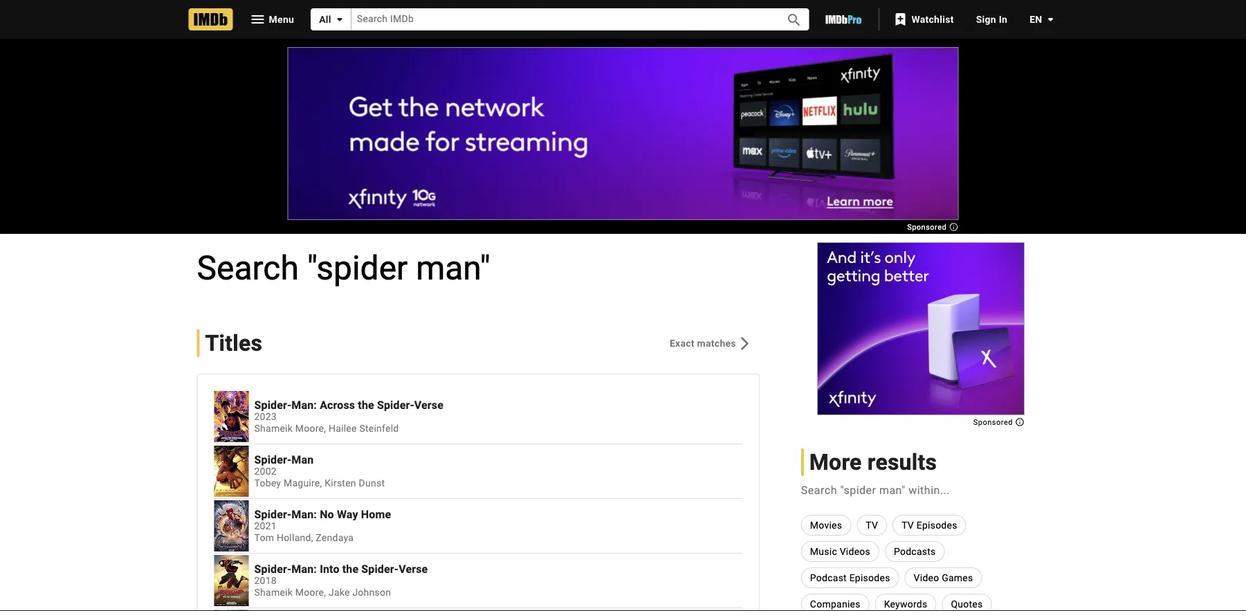 Task type: locate. For each thing, give the bounding box(es) containing it.
exact matches button
[[659, 331, 760, 356]]

tv for tv episodes
[[902, 519, 914, 531]]

2 vertical spatial man:
[[292, 563, 317, 576]]

none field inside all search box
[[351, 9, 771, 30]]

verse inside spider-man: into the spider-verse 2018 shameik moore, jake johnson
[[399, 563, 428, 576]]

video games
[[914, 572, 974, 583]]

spider- right oscar isaac, andy samberg, jake johnson, daniel kaluuya, hailee steinfeld, karan soni, shameik moore, and issa rae in spider-man: across the spider-verse (2023) image
[[254, 398, 292, 412]]

titles
[[205, 330, 262, 356]]

tobey maguire in spider-man (2002) image
[[214, 446, 249, 497]]

1 vertical spatial episodes
[[850, 572, 891, 583]]

episodes
[[917, 519, 958, 531], [850, 572, 891, 583]]

dunst
[[359, 478, 385, 489]]

search "spider man" main content
[[0, 39, 1247, 611]]

sponsored
[[908, 223, 949, 232], [974, 418, 1016, 427]]

0 vertical spatial moore,
[[295, 423, 326, 435]]

1 vertical spatial shameik
[[254, 587, 293, 599]]

1 moore, from the top
[[295, 423, 326, 435]]

tv button
[[857, 515, 887, 536]]

within...
[[909, 483, 950, 497]]

tom
[[254, 532, 274, 544]]

1 vertical spatial search
[[801, 483, 837, 497]]

man"
[[416, 248, 491, 287], [880, 483, 906, 497]]

verse
[[414, 398, 444, 412], [399, 563, 428, 576]]

2 moore, from the top
[[295, 587, 326, 599]]

0 vertical spatial sponsored content section
[[288, 47, 959, 232]]

1 vertical spatial verse
[[399, 563, 428, 576]]

sponsored content section
[[288, 47, 959, 232], [818, 242, 1025, 427]]

man" for search "spider man"
[[416, 248, 491, 287]]

shameik inside spider-man: into the spider-verse 2018 shameik moore, jake johnson
[[254, 587, 293, 599]]

man: left no
[[292, 508, 317, 521]]

arrow drop down image
[[331, 11, 348, 28], [1043, 11, 1059, 28]]

1 man: from the top
[[292, 398, 317, 412]]

1 horizontal spatial man"
[[880, 483, 906, 497]]

2 tv from the left
[[902, 519, 914, 531]]

0 vertical spatial episodes
[[917, 519, 958, 531]]

episodes down videos
[[850, 572, 891, 583]]

submit search image
[[786, 12, 803, 28]]

0 vertical spatial "spider
[[307, 248, 408, 287]]

menu
[[269, 13, 294, 25]]

shameik down 2018
[[254, 587, 293, 599]]

spider- up tom in the bottom of the page
[[254, 508, 292, 521]]

holland,
[[277, 532, 313, 544]]

kirsten
[[325, 478, 356, 489]]

arrow drop down image right menu
[[331, 11, 348, 28]]

arrow drop down image inside all button
[[331, 11, 348, 28]]

1 vertical spatial man:
[[292, 508, 317, 521]]

tv
[[866, 519, 878, 531], [902, 519, 914, 531]]

0 vertical spatial search
[[197, 248, 299, 287]]

man: left the across
[[292, 398, 317, 412]]

moore, up man
[[295, 423, 326, 435]]

keywords button
[[875, 594, 937, 611]]

the
[[358, 398, 374, 412], [342, 563, 359, 576]]

shameik for spider-man: into the spider-verse
[[254, 587, 293, 599]]

3 man: from the top
[[292, 563, 317, 576]]

podcast
[[810, 572, 847, 583]]

the right into
[[342, 563, 359, 576]]

man: for into
[[292, 563, 317, 576]]

1 shameik from the top
[[254, 423, 293, 435]]

1 vertical spatial "spider
[[841, 483, 877, 497]]

arrow drop down image inside the en button
[[1043, 11, 1059, 28]]

"spider
[[307, 248, 408, 287], [841, 483, 877, 497]]

shameik for spider-man: across the spider-verse
[[254, 423, 293, 435]]

2 man: from the top
[[292, 508, 317, 521]]

spider-man: into the spider-verse (2018) image
[[214, 555, 249, 606]]

1 vertical spatial man"
[[880, 483, 906, 497]]

spider- up tobey on the left of the page
[[254, 453, 292, 466]]

episodes for podcast episodes
[[850, 572, 891, 583]]

man: inside spider-man: no way home 2021 tom holland, zendaya
[[292, 508, 317, 521]]

arrow drop down image right in
[[1043, 11, 1059, 28]]

spider- down tom in the bottom of the page
[[254, 563, 292, 576]]

menu image
[[250, 11, 266, 28]]

no
[[320, 508, 334, 521]]

willem dafoe, jamie foxx, rhys ifans, benedict cumberbatch, zendaya, and tom holland in spider-man: no way home (2021) image
[[214, 500, 249, 552]]

0 horizontal spatial search
[[197, 248, 299, 287]]

johnson
[[353, 587, 391, 599]]

0 vertical spatial verse
[[414, 398, 444, 412]]

music videos
[[810, 546, 871, 557]]

games
[[942, 572, 974, 583]]

0 vertical spatial shameik
[[254, 423, 293, 435]]

None field
[[351, 9, 771, 30]]

music videos button
[[801, 541, 880, 562]]

0 horizontal spatial arrow drop down image
[[331, 11, 348, 28]]

0 horizontal spatial man"
[[416, 248, 491, 287]]

spider-man: homecoming (2017) image
[[214, 610, 249, 611]]

the inside spider-man: into the spider-verse 2018 shameik moore, jake johnson
[[342, 563, 359, 576]]

moore, inside spider-man: across the spider-verse 2023 shameik moore, hailee steinfeld
[[295, 423, 326, 435]]

man: inside spider-man: into the spider-verse 2018 shameik moore, jake johnson
[[292, 563, 317, 576]]

spider- inside spider-man 2002 tobey maguire, kirsten dunst
[[254, 453, 292, 466]]

the up steinfeld
[[358, 398, 374, 412]]

tobey
[[254, 478, 281, 489]]

moore, left 'jake'
[[295, 587, 326, 599]]

videos
[[840, 546, 871, 557]]

arrow drop down image for en
[[1043, 11, 1059, 28]]

into
[[320, 563, 340, 576]]

1 vertical spatial sponsored content section
[[818, 242, 1025, 427]]

0 horizontal spatial episodes
[[850, 572, 891, 583]]

spider-man: no way home 2021 tom holland, zendaya
[[254, 508, 391, 544]]

search "spider man"
[[197, 248, 491, 287]]

verse inside spider-man: across the spider-verse 2023 shameik moore, hailee steinfeld
[[414, 398, 444, 412]]

man: left into
[[292, 563, 317, 576]]

"spider for search "spider man" within...
[[841, 483, 877, 497]]

0 vertical spatial sponsored
[[908, 223, 949, 232]]

spider-
[[254, 398, 292, 412], [377, 398, 414, 412], [254, 453, 292, 466], [254, 508, 292, 521], [254, 563, 292, 576], [362, 563, 399, 576]]

man: inside spider-man: across the spider-verse 2023 shameik moore, hailee steinfeld
[[292, 398, 317, 412]]

exact matches
[[670, 337, 736, 349]]

2 shameik from the top
[[254, 587, 293, 599]]

1 arrow drop down image from the left
[[331, 11, 348, 28]]

in
[[999, 13, 1008, 25]]

shameik inside spider-man: across the spider-verse 2023 shameik moore, hailee steinfeld
[[254, 423, 293, 435]]

1 horizontal spatial arrow drop down image
[[1043, 11, 1059, 28]]

moore,
[[295, 423, 326, 435], [295, 587, 326, 599]]

1 horizontal spatial "spider
[[841, 483, 877, 497]]

0 horizontal spatial tv
[[866, 519, 878, 531]]

man" for search "spider man" within...
[[880, 483, 906, 497]]

0 horizontal spatial "spider
[[307, 248, 408, 287]]

spider- for spider-man: no way home
[[254, 508, 292, 521]]

spider- inside spider-man: no way home 2021 tom holland, zendaya
[[254, 508, 292, 521]]

shameik down 2023
[[254, 423, 293, 435]]

man: for no
[[292, 508, 317, 521]]

man:
[[292, 398, 317, 412], [292, 508, 317, 521], [292, 563, 317, 576]]

verse for spider-man: across the spider-verse
[[414, 398, 444, 412]]

1 horizontal spatial tv
[[902, 519, 914, 531]]

1 tv from the left
[[866, 519, 878, 531]]

shameik
[[254, 423, 293, 435], [254, 587, 293, 599]]

the for into
[[342, 563, 359, 576]]

0 vertical spatial the
[[358, 398, 374, 412]]

en button
[[1019, 7, 1059, 32]]

exact
[[670, 337, 695, 349]]

man: for across
[[292, 398, 317, 412]]

0 vertical spatial man:
[[292, 398, 317, 412]]

spider-man button
[[254, 453, 743, 466]]

moore, inside spider-man: into the spider-verse 2018 shameik moore, jake johnson
[[295, 587, 326, 599]]

verse for spider-man: into the spider-verse
[[399, 563, 428, 576]]

2 arrow drop down image from the left
[[1043, 11, 1059, 28]]

tv up podcasts
[[902, 519, 914, 531]]

spider- for spider-man: into the spider-verse
[[254, 563, 292, 576]]

1 vertical spatial moore,
[[295, 587, 326, 599]]

tv episodes
[[902, 519, 958, 531]]

1 horizontal spatial episodes
[[917, 519, 958, 531]]

the inside spider-man: across the spider-verse 2023 shameik moore, hailee steinfeld
[[358, 398, 374, 412]]

quotes
[[951, 598, 983, 610]]

tv up videos
[[866, 519, 878, 531]]

"spider for search "spider man"
[[307, 248, 408, 287]]

episodes up podcasts
[[917, 519, 958, 531]]

1 vertical spatial the
[[342, 563, 359, 576]]

search
[[197, 248, 299, 287], [801, 483, 837, 497]]

0 vertical spatial man"
[[416, 248, 491, 287]]

arrow right image
[[736, 335, 753, 352]]

1 vertical spatial sponsored
[[974, 418, 1016, 427]]

1 horizontal spatial search
[[801, 483, 837, 497]]



Task type: vqa. For each thing, say whether or not it's contained in the screenshot.
sixth Imdb Rating: 8.6 element from the bottom of the page
no



Task type: describe. For each thing, give the bounding box(es) containing it.
podcast episodes
[[810, 572, 891, 583]]

the for across
[[358, 398, 374, 412]]

spider-man 2002 tobey maguire, kirsten dunst
[[254, 453, 385, 489]]

sign in
[[976, 13, 1008, 25]]

companies button
[[801, 594, 870, 611]]

podcasts button
[[885, 541, 945, 562]]

podcast episodes button
[[801, 568, 900, 588]]

keywords
[[884, 598, 928, 610]]

steinfeld
[[360, 423, 399, 435]]

companies
[[810, 598, 861, 610]]

1 horizontal spatial sponsored
[[974, 418, 1016, 427]]

jake
[[329, 587, 350, 599]]

more
[[810, 449, 862, 475]]

watchlist image
[[892, 11, 909, 28]]

search for search "spider man" within...
[[801, 483, 837, 497]]

all button
[[311, 8, 351, 30]]

search "spider man" within...
[[801, 483, 950, 497]]

all
[[319, 13, 331, 25]]

hailee
[[329, 423, 357, 435]]

results
[[868, 449, 937, 475]]

way
[[337, 508, 358, 521]]

2002
[[254, 466, 277, 478]]

moore, for across
[[295, 423, 326, 435]]

arrow drop down image for all
[[331, 11, 348, 28]]

home
[[361, 508, 391, 521]]

en
[[1030, 13, 1043, 25]]

sign in button
[[965, 7, 1019, 32]]

watchlist
[[912, 13, 954, 25]]

oscar isaac, andy samberg, jake johnson, daniel kaluuya, hailee steinfeld, karan soni, shameik moore, and issa rae in spider-man: across the spider-verse (2023) image
[[214, 391, 249, 442]]

All search field
[[311, 8, 809, 30]]

more results
[[810, 449, 937, 475]]

spider- for spider-man
[[254, 453, 292, 466]]

spider-man: across the spider-verse button
[[254, 398, 743, 412]]

spider- for spider-man: across the spider-verse
[[254, 398, 292, 412]]

home image
[[189, 8, 233, 30]]

menu button
[[238, 8, 305, 30]]

tv episodes button
[[893, 515, 967, 536]]

matches
[[697, 337, 736, 349]]

2018
[[254, 576, 277, 587]]

sign
[[976, 13, 997, 25]]

zendaya
[[316, 532, 354, 544]]

quotes button
[[942, 594, 992, 611]]

maguire,
[[284, 478, 322, 489]]

0 horizontal spatial sponsored
[[908, 223, 949, 232]]

2023
[[254, 411, 277, 423]]

2021
[[254, 521, 277, 532]]

spider-man: no way home button
[[254, 508, 743, 521]]

across
[[320, 398, 355, 412]]

music
[[810, 546, 837, 557]]

movies
[[810, 519, 843, 531]]

spider-man: across the spider-verse 2023 shameik moore, hailee steinfeld
[[254, 398, 444, 435]]

video games button
[[905, 568, 983, 588]]

watchlist button
[[886, 7, 965, 32]]

Search IMDb text field
[[351, 9, 771, 30]]

video
[[914, 572, 940, 583]]

man
[[292, 453, 314, 466]]

tv for tv
[[866, 519, 878, 531]]

spider-man: into the spider-verse button
[[254, 563, 743, 576]]

search for search "spider man"
[[197, 248, 299, 287]]

spider- up steinfeld
[[377, 398, 414, 412]]

spider-man: into the spider-verse 2018 shameik moore, jake johnson
[[254, 563, 428, 599]]

episodes for tv episodes
[[917, 519, 958, 531]]

spider- up 'johnson'
[[362, 563, 399, 576]]

movies button
[[801, 515, 852, 536]]

moore, for into
[[295, 587, 326, 599]]

podcasts
[[894, 546, 936, 557]]



